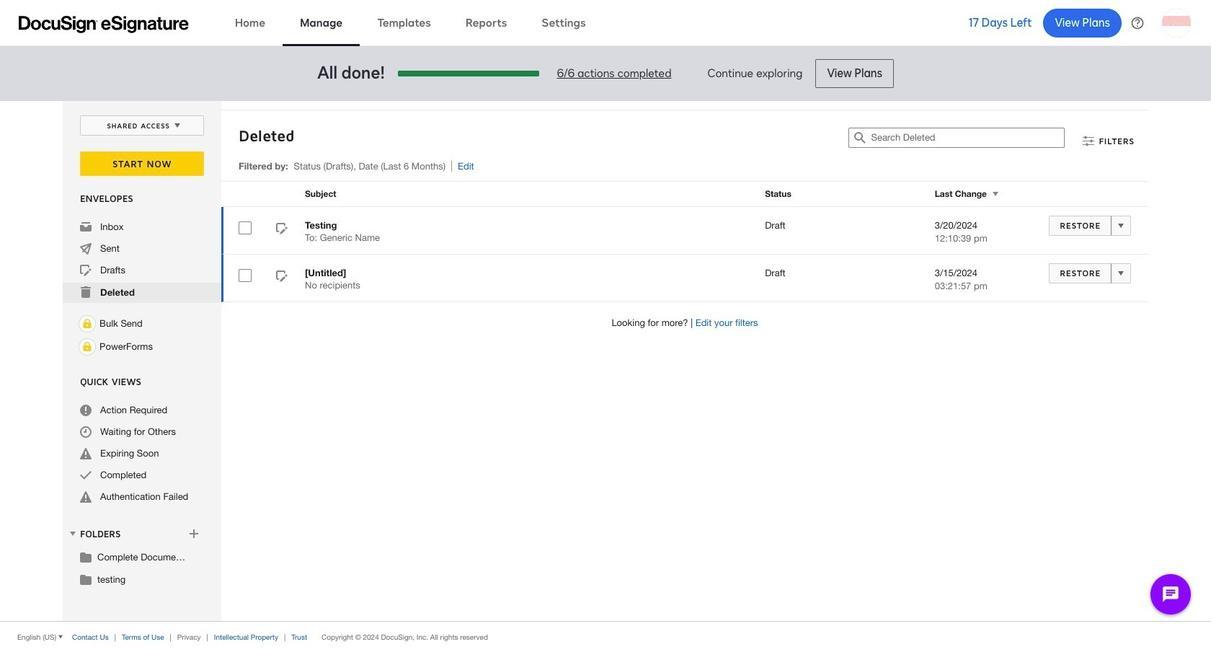 Task type: describe. For each thing, give the bounding box(es) containing it.
1 folder image from the top
[[80, 551, 92, 563]]

your uploaded profile image image
[[1163, 8, 1192, 37]]

clock image
[[80, 426, 92, 438]]

1 draft image from the top
[[276, 223, 288, 237]]

2 alert image from the top
[[80, 491, 92, 503]]

1 alert image from the top
[[80, 448, 92, 459]]

inbox image
[[80, 221, 92, 233]]

sent image
[[80, 243, 92, 255]]

action required image
[[80, 405, 92, 416]]

draft image
[[80, 265, 92, 276]]

1 lock image from the top
[[79, 315, 96, 333]]

secondary navigation region
[[63, 101, 1153, 621]]



Task type: vqa. For each thing, say whether or not it's contained in the screenshot.
templates Image
no



Task type: locate. For each thing, give the bounding box(es) containing it.
0 vertical spatial folder image
[[80, 551, 92, 563]]

docusign esignature image
[[19, 16, 189, 33]]

trash image
[[80, 286, 92, 298]]

view folders image
[[67, 528, 79, 539]]

Search Deleted text field
[[872, 128, 1065, 147]]

lock image
[[79, 315, 96, 333], [79, 338, 96, 356]]

completed image
[[80, 470, 92, 481]]

2 folder image from the top
[[80, 573, 92, 585]]

folder image
[[80, 551, 92, 563], [80, 573, 92, 585]]

1 vertical spatial draft image
[[276, 270, 288, 284]]

more info region
[[0, 621, 1212, 652]]

alert image down completed icon
[[80, 491, 92, 503]]

1 vertical spatial folder image
[[80, 573, 92, 585]]

2 draft image from the top
[[276, 270, 288, 284]]

0 vertical spatial draft image
[[276, 223, 288, 237]]

1 vertical spatial alert image
[[80, 491, 92, 503]]

0 vertical spatial lock image
[[79, 315, 96, 333]]

draft image
[[276, 223, 288, 237], [276, 270, 288, 284]]

alert image up completed icon
[[80, 448, 92, 459]]

2 lock image from the top
[[79, 338, 96, 356]]

1 vertical spatial lock image
[[79, 338, 96, 356]]

alert image
[[80, 448, 92, 459], [80, 491, 92, 503]]

0 vertical spatial alert image
[[80, 448, 92, 459]]



